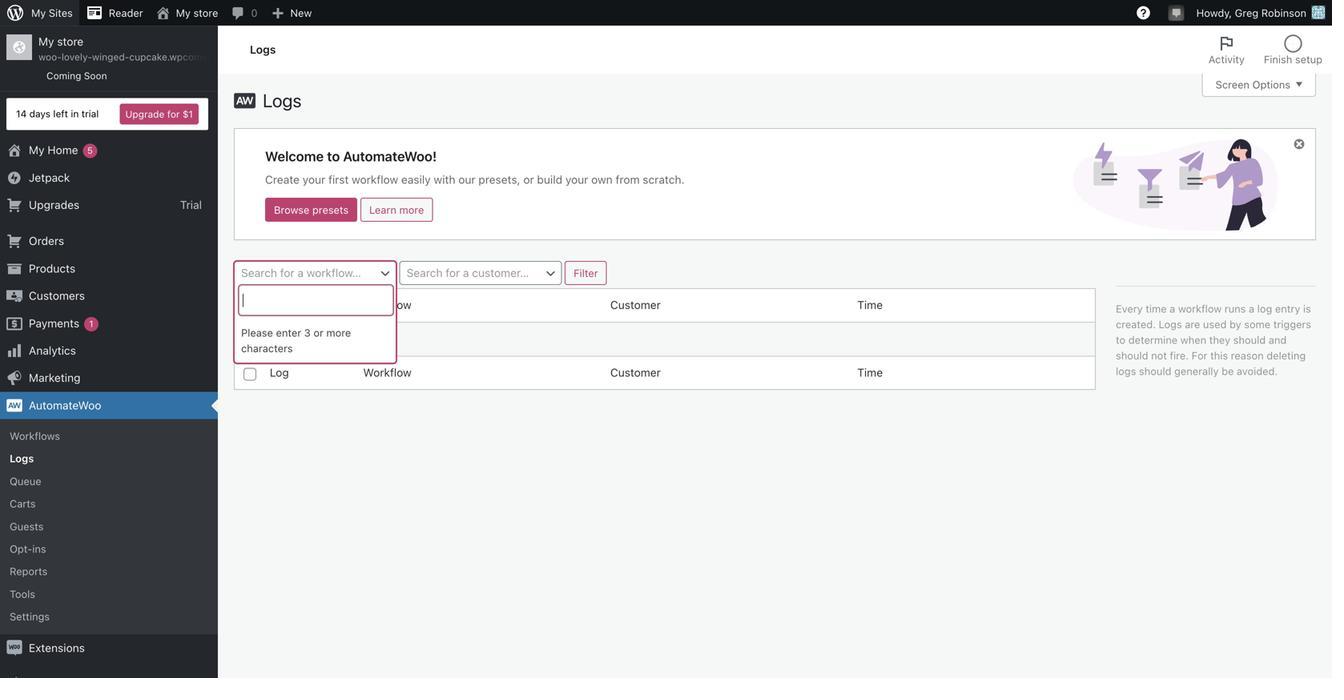 Task type: describe. For each thing, give the bounding box(es) containing it.
search for a customer…
[[407, 267, 529, 280]]

0 link
[[225, 0, 264, 26]]

some
[[1245, 319, 1271, 331]]

my for my home 5
[[29, 144, 45, 157]]

tools
[[10, 589, 35, 601]]

create
[[265, 173, 300, 186]]

2 workflow from the top
[[363, 366, 412, 379]]

ins
[[32, 543, 46, 555]]

when
[[1181, 334, 1207, 346]]

settings link
[[0, 606, 218, 629]]

guests link
[[0, 516, 218, 538]]

they
[[1210, 334, 1231, 346]]

learn more
[[369, 204, 424, 216]]

Search for a customer… text field
[[400, 262, 562, 286]]

automatewoo
[[29, 399, 101, 412]]

reports
[[10, 566, 48, 578]]

every
[[1116, 303, 1143, 315]]

avoided.
[[1237, 366, 1279, 378]]

reader link
[[79, 0, 150, 26]]

payments
[[29, 317, 79, 330]]

my store
[[176, 7, 218, 19]]

finish setup button
[[1255, 26, 1333, 74]]

a left log
[[1250, 303, 1255, 315]]

build
[[537, 173, 563, 186]]

1 workflow from the top
[[363, 299, 412, 312]]

tab list containing activity
[[1200, 26, 1333, 74]]

my sites link
[[0, 0, 79, 26]]

new link
[[264, 0, 319, 26]]

no logs found.
[[243, 332, 314, 344]]

please enter 3 or more characters alert
[[235, 319, 396, 363]]

browse presets
[[274, 204, 349, 216]]

logs inside every time a workflow runs a log entry is created. logs are used by some triggers to determine when they should and should not fire. for this reason deleting logs should generally be avoided.
[[1116, 366, 1137, 378]]

from
[[616, 173, 640, 186]]

logs inside every time a workflow runs a log entry is created. logs are used by some triggers to determine when they should and should not fire. for this reason deleting logs should generally be avoided.
[[1159, 319, 1183, 331]]

marketing
[[29, 372, 81, 385]]

welcome
[[265, 148, 324, 164]]

learn more link
[[361, 198, 433, 222]]

upgrades
[[29, 198, 79, 212]]

in
[[71, 108, 79, 120]]

products link
[[0, 255, 218, 283]]

log
[[270, 366, 289, 379]]

enter
[[276, 327, 301, 339]]

more inside please enter 3 or more characters
[[327, 327, 351, 339]]

no
[[243, 332, 257, 344]]

trial
[[180, 198, 202, 212]]

presets
[[313, 204, 349, 216]]

created.
[[1116, 319, 1157, 331]]

workflows link
[[0, 425, 218, 448]]

for for search for a workflow…
[[280, 267, 295, 280]]

3
[[304, 327, 311, 339]]

screen options button
[[1203, 73, 1317, 97]]

and
[[1269, 334, 1287, 346]]

1 horizontal spatial more
[[400, 204, 424, 216]]

customers
[[29, 289, 85, 303]]

determine
[[1129, 334, 1178, 346]]

1 customer from the top
[[611, 299, 661, 312]]

browse
[[274, 204, 310, 216]]

is
[[1304, 303, 1312, 315]]

finish
[[1265, 53, 1293, 65]]

please enter 3 or more characters
[[241, 327, 351, 355]]

extensions link
[[0, 635, 218, 662]]

0
[[251, 7, 258, 19]]

howdy, greg robinson
[[1197, 7, 1307, 19]]

0 vertical spatial or
[[524, 173, 534, 186]]

options
[[1253, 79, 1291, 91]]

reader
[[109, 7, 143, 19]]

opt-ins link
[[0, 538, 218, 561]]

2 vertical spatial should
[[1140, 366, 1172, 378]]

automatewoo!
[[343, 148, 437, 164]]

learn
[[369, 204, 397, 216]]

2 time from the top
[[858, 366, 883, 379]]

store for my store
[[194, 7, 218, 19]]

for for upgrade for $1
[[167, 109, 180, 120]]

or inside please enter 3 or more characters
[[314, 327, 324, 339]]

scratch.
[[643, 173, 685, 186]]

please
[[241, 327, 273, 339]]

a for workflow
[[1170, 303, 1176, 315]]

cupcake.wpcomstaging.com
[[129, 51, 258, 63]]

logs link
[[0, 448, 218, 470]]

reason
[[1232, 350, 1265, 362]]

2 customer from the top
[[611, 366, 661, 379]]

Search for a workflow… field
[[234, 261, 397, 286]]

store for my store woo-lovely-winged-cupcake.wpcomstaging.com coming soon
[[57, 35, 84, 48]]

welcome to automatewoo!
[[265, 148, 437, 164]]

screen options
[[1216, 79, 1291, 91]]

our
[[459, 173, 476, 186]]

characters
[[241, 343, 293, 355]]

setup
[[1296, 53, 1323, 65]]

5
[[87, 146, 93, 156]]

workflow…
[[307, 267, 361, 280]]

browse presets link
[[265, 198, 358, 222]]

my for my store
[[176, 7, 191, 19]]

every time a workflow runs a log entry is created. logs are used by some triggers to determine when they should and should not fire. for this reason deleting logs should generally be avoided.
[[1116, 303, 1312, 378]]

orders link
[[0, 228, 218, 255]]

customers link
[[0, 283, 218, 310]]

runs
[[1225, 303, 1247, 315]]

1
[[89, 319, 93, 329]]



Task type: locate. For each thing, give the bounding box(es) containing it.
left
[[53, 108, 68, 120]]

logs
[[259, 332, 280, 344], [1116, 366, 1137, 378]]

coming
[[46, 70, 81, 81]]

to down the created.
[[1116, 334, 1126, 346]]

0 vertical spatial store
[[194, 7, 218, 19]]

to
[[327, 148, 340, 164], [1116, 334, 1126, 346]]

0 vertical spatial workflow
[[352, 173, 398, 186]]

finish setup
[[1265, 53, 1323, 65]]

upgrade for $1
[[125, 109, 193, 120]]

soon
[[84, 70, 107, 81]]

toolbar navigation
[[0, 0, 1333, 29]]

a for customer…
[[463, 267, 469, 280]]

logs up 'welcome'
[[263, 90, 302, 111]]

a inside text field
[[463, 267, 469, 280]]

0 horizontal spatial more
[[327, 327, 351, 339]]

store inside toolbar navigation
[[194, 7, 218, 19]]

products
[[29, 262, 75, 275]]

my
[[31, 7, 46, 19], [176, 7, 191, 19], [38, 35, 54, 48], [29, 144, 45, 157]]

are
[[1186, 319, 1201, 331]]

workflow down search for a workflow… text box
[[363, 299, 412, 312]]

1 time from the top
[[858, 299, 883, 312]]

0 horizontal spatial your
[[303, 173, 326, 186]]

search for search for a workflow…
[[241, 267, 277, 280]]

search inside search for a workflow… text box
[[241, 267, 277, 280]]

for inside text box
[[280, 267, 295, 280]]

1 your from the left
[[303, 173, 326, 186]]

search up please
[[241, 267, 277, 280]]

should down determine
[[1116, 350, 1149, 362]]

for inside text field
[[446, 267, 460, 280]]

workflow for first
[[352, 173, 398, 186]]

reports link
[[0, 561, 218, 583]]

time
[[1146, 303, 1167, 315]]

triggers
[[1274, 319, 1312, 331]]

2 your from the left
[[566, 173, 589, 186]]

easily
[[401, 173, 431, 186]]

my store woo-lovely-winged-cupcake.wpcomstaging.com coming soon
[[38, 35, 258, 81]]

0 vertical spatial to
[[327, 148, 340, 164]]

should down not
[[1140, 366, 1172, 378]]

my store link
[[150, 0, 225, 26]]

a left workflow… at left
[[298, 267, 304, 280]]

my up cupcake.wpcomstaging.com
[[176, 7, 191, 19]]

customer…
[[472, 267, 529, 280]]

automatewoo link
[[0, 392, 218, 420]]

1 vertical spatial time
[[858, 366, 883, 379]]

0 horizontal spatial workflow
[[352, 173, 398, 186]]

None checkbox
[[244, 368, 256, 381]]

logs inside main menu navigation
[[10, 453, 34, 465]]

1 vertical spatial logs
[[1116, 366, 1137, 378]]

carts link
[[0, 493, 218, 516]]

settings
[[10, 611, 50, 623]]

lovely-
[[62, 51, 92, 63]]

a inside text box
[[298, 267, 304, 280]]

presets,
[[479, 173, 521, 186]]

1 horizontal spatial store
[[194, 7, 218, 19]]

workflow inside every time a workflow runs a log entry is created. logs are used by some triggers to determine when they should and should not fire. for this reason deleting logs should generally be avoided.
[[1179, 303, 1222, 315]]

marketing link
[[0, 365, 218, 392]]

opt-
[[10, 543, 32, 555]]

0 horizontal spatial for
[[167, 109, 180, 120]]

for left customer…
[[446, 267, 460, 280]]

upgrade for $1 button
[[120, 104, 199, 125]]

workflow up "are"
[[1179, 303, 1222, 315]]

for left workflow… at left
[[280, 267, 295, 280]]

search
[[241, 267, 277, 280], [407, 267, 443, 280]]

$1
[[183, 109, 193, 120]]

store
[[194, 7, 218, 19], [57, 35, 84, 48]]

Search for a customer… field
[[400, 261, 562, 286]]

2 search from the left
[[407, 267, 443, 280]]

1 horizontal spatial to
[[1116, 334, 1126, 346]]

tools link
[[0, 583, 218, 606]]

logs down time
[[1159, 319, 1183, 331]]

my for my sites
[[31, 7, 46, 19]]

first
[[329, 173, 349, 186]]

home
[[48, 144, 78, 157]]

search for search for a customer…
[[407, 267, 443, 280]]

analytics link
[[0, 337, 218, 365]]

screen
[[1216, 79, 1250, 91]]

1 vertical spatial customer
[[611, 366, 661, 379]]

1 vertical spatial to
[[1116, 334, 1126, 346]]

my inside 'link'
[[31, 7, 46, 19]]

0 horizontal spatial store
[[57, 35, 84, 48]]

1 horizontal spatial logs
[[1116, 366, 1137, 378]]

None submit
[[565, 261, 607, 285]]

generally
[[1175, 366, 1220, 378]]

should
[[1234, 334, 1267, 346], [1116, 350, 1149, 362], [1140, 366, 1172, 378]]

your left the own
[[566, 173, 589, 186]]

logs down 0
[[250, 43, 276, 56]]

upgrade
[[125, 109, 165, 120]]

0 horizontal spatial or
[[314, 327, 324, 339]]

0 vertical spatial customer
[[611, 299, 661, 312]]

for for search for a customer…
[[446, 267, 460, 280]]

1 horizontal spatial for
[[280, 267, 295, 280]]

to inside every time a workflow runs a log entry is created. logs are used by some triggers to determine when they should and should not fire. for this reason deleting logs should generally be avoided.
[[1116, 334, 1126, 346]]

for left $1
[[167, 109, 180, 120]]

store up the lovely-
[[57, 35, 84, 48]]

my for my store woo-lovely-winged-cupcake.wpcomstaging.com coming soon
[[38, 35, 54, 48]]

1 search from the left
[[241, 267, 277, 280]]

0 vertical spatial workflow
[[363, 299, 412, 312]]

a
[[298, 267, 304, 280], [463, 267, 469, 280], [1170, 303, 1176, 315], [1250, 303, 1255, 315]]

orders
[[29, 235, 64, 248]]

entry
[[1276, 303, 1301, 315]]

more right learn
[[400, 204, 424, 216]]

a for workflow…
[[298, 267, 304, 280]]

winged-
[[92, 51, 129, 63]]

sites
[[49, 7, 73, 19]]

jetpack link
[[0, 164, 218, 192]]

more right the 3
[[327, 327, 351, 339]]

days
[[29, 108, 51, 120]]

by
[[1230, 319, 1242, 331]]

search inside search for a customer… text field
[[407, 267, 443, 280]]

my inside 'my store woo-lovely-winged-cupcake.wpcomstaging.com coming soon'
[[38, 35, 54, 48]]

for
[[1192, 350, 1208, 362]]

1 horizontal spatial your
[[566, 173, 589, 186]]

log
[[1258, 303, 1273, 315]]

analytics
[[29, 344, 76, 357]]

my left sites
[[31, 7, 46, 19]]

1 vertical spatial should
[[1116, 350, 1149, 362]]

0 vertical spatial should
[[1234, 334, 1267, 346]]

search down learn more
[[407, 267, 443, 280]]

activity button
[[1200, 26, 1255, 74]]

logs
[[250, 43, 276, 56], [263, 90, 302, 111], [1159, 319, 1183, 331], [10, 453, 34, 465]]

your left "first"
[[303, 173, 326, 186]]

activity
[[1209, 53, 1245, 65]]

this
[[1211, 350, 1229, 362]]

logs up "queue"
[[10, 453, 34, 465]]

1 horizontal spatial or
[[524, 173, 534, 186]]

robinson
[[1262, 7, 1307, 19]]

be
[[1222, 366, 1235, 378]]

None text field
[[239, 285, 394, 316]]

search for a workflow…
[[241, 267, 361, 280]]

not
[[1152, 350, 1168, 362]]

0 horizontal spatial to
[[327, 148, 340, 164]]

to up "first"
[[327, 148, 340, 164]]

new
[[291, 7, 312, 19]]

my sites
[[31, 7, 73, 19]]

2 horizontal spatial for
[[446, 267, 460, 280]]

1 vertical spatial more
[[327, 327, 351, 339]]

main menu navigation
[[0, 26, 258, 679]]

my left home
[[29, 144, 45, 157]]

queue link
[[0, 470, 218, 493]]

workflow for a
[[1179, 303, 1222, 315]]

0 vertical spatial logs
[[259, 332, 280, 344]]

a left customer…
[[463, 267, 469, 280]]

my up the woo- at the top of page
[[38, 35, 54, 48]]

or left build
[[524, 173, 534, 186]]

should up reason
[[1234, 334, 1267, 346]]

greg
[[1236, 7, 1259, 19]]

Search for a workflow… text field
[[235, 262, 396, 286]]

14
[[16, 108, 27, 120]]

carts
[[10, 498, 36, 510]]

1 horizontal spatial workflow
[[1179, 303, 1222, 315]]

store left 0 link
[[194, 7, 218, 19]]

jetpack
[[29, 171, 70, 184]]

logs right no
[[259, 332, 280, 344]]

my home 5
[[29, 144, 93, 157]]

extensions
[[29, 642, 85, 655]]

1 vertical spatial workflow
[[1179, 303, 1222, 315]]

notification image
[[1171, 6, 1184, 18]]

1 vertical spatial workflow
[[363, 366, 412, 379]]

workflow down the please enter 3 or more characters alert
[[363, 366, 412, 379]]

0 vertical spatial time
[[858, 299, 883, 312]]

opt-ins
[[10, 543, 46, 555]]

howdy,
[[1197, 7, 1233, 19]]

store inside 'my store woo-lovely-winged-cupcake.wpcomstaging.com coming soon'
[[57, 35, 84, 48]]

or right the 3
[[314, 327, 324, 339]]

fire.
[[1171, 350, 1189, 362]]

workflows
[[10, 430, 60, 442]]

a right time
[[1170, 303, 1176, 315]]

0 horizontal spatial logs
[[259, 332, 280, 344]]

0 vertical spatial more
[[400, 204, 424, 216]]

1 horizontal spatial search
[[407, 267, 443, 280]]

for inside button
[[167, 109, 180, 120]]

1 vertical spatial or
[[314, 327, 324, 339]]

payments 1
[[29, 317, 93, 330]]

1 vertical spatial store
[[57, 35, 84, 48]]

0 horizontal spatial search
[[241, 267, 277, 280]]

workflow down automatewoo!
[[352, 173, 398, 186]]

own
[[592, 173, 613, 186]]

logs down determine
[[1116, 366, 1137, 378]]

woo-
[[38, 51, 62, 63]]

tab list
[[1200, 26, 1333, 74]]

workflow
[[363, 299, 412, 312], [363, 366, 412, 379]]

trial
[[82, 108, 99, 120]]



Task type: vqa. For each thing, say whether or not it's contained in the screenshot.
1st Time from the top
yes



